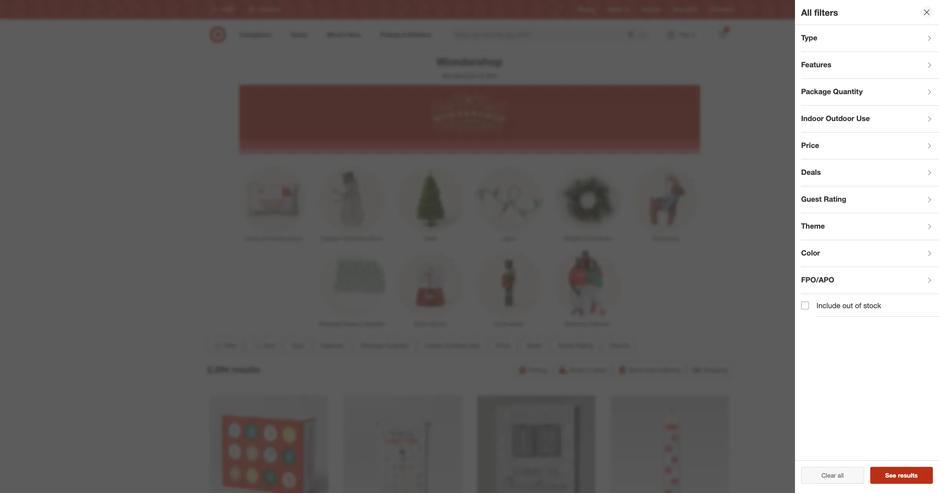 Task type: describe. For each thing, give the bounding box(es) containing it.
color button
[[802, 240, 940, 267]]

1 vertical spatial package quantity button
[[354, 337, 415, 354]]

wrapping paper & supplies
[[319, 321, 385, 327]]

wreaths & garlands link
[[548, 164, 627, 242]]

decor for indoor christmas decor
[[288, 235, 302, 242]]

wreaths
[[564, 235, 583, 242]]

outdoor christmas decor link
[[313, 164, 391, 242]]

1 vertical spatial features
[[320, 342, 344, 349]]

2,394
[[207, 364, 229, 375]]

lights
[[502, 235, 516, 242]]

price inside all filters 'dialog'
[[802, 141, 820, 149]]

0 horizontal spatial outdoor
[[321, 235, 341, 242]]

pickup button
[[515, 362, 553, 379]]

redcard link
[[642, 6, 661, 13]]

find stores link
[[711, 6, 734, 13]]

see results
[[886, 472, 918, 479]]

target
[[673, 7, 685, 12]]

find
[[711, 7, 720, 12]]

& inside 'link'
[[359, 321, 363, 327]]

0 vertical spatial features button
[[802, 52, 940, 79]]

fpo/apo
[[802, 275, 835, 284]]

see results button
[[871, 467, 934, 484]]

0 vertical spatial indoor outdoor use button
[[802, 106, 940, 133]]

all filters
[[802, 7, 839, 18]]

1 vertical spatial package quantity
[[360, 342, 409, 349]]

package quantity inside all filters 'dialog'
[[802, 87, 863, 96]]

2 vertical spatial outdoor
[[445, 342, 467, 349]]

outdoor christmas decor
[[321, 235, 383, 242]]

wondershop inside wondershop wondershop (2,394)
[[442, 72, 477, 80]]

lights link
[[470, 164, 548, 242]]

1 vertical spatial guest rating button
[[551, 337, 600, 354]]

0 vertical spatial wondershop
[[436, 55, 503, 68]]

same
[[629, 366, 645, 374]]

all filters dialog
[[796, 0, 940, 493]]

indoor christmas decor
[[245, 235, 302, 242]]

day
[[647, 366, 657, 374]]

shop in store button
[[556, 362, 612, 379]]

shipping button
[[689, 362, 733, 379]]

0 horizontal spatial package
[[360, 342, 384, 349]]

garlands
[[590, 235, 612, 242]]

target circle
[[673, 7, 699, 12]]

0 vertical spatial type button
[[802, 25, 940, 52]]

weekly ad
[[608, 7, 630, 12]]

delivery
[[659, 366, 681, 374]]

of
[[856, 301, 862, 310]]

1 horizontal spatial package quantity button
[[802, 79, 940, 106]]

0 horizontal spatial guest
[[558, 342, 574, 349]]

wreaths & garlands
[[564, 235, 612, 242]]

sort
[[263, 342, 275, 349]]

indoor christmas decor link
[[234, 164, 313, 242]]

registry
[[579, 7, 596, 12]]

0 horizontal spatial type button
[[285, 337, 311, 354]]

0 horizontal spatial theme
[[610, 342, 629, 349]]

matching
[[565, 321, 588, 327]]

redcard
[[642, 7, 661, 12]]

2 link
[[714, 26, 731, 43]]

target circle link
[[673, 6, 699, 13]]

0 horizontal spatial guest rating
[[558, 342, 594, 349]]

weekly
[[608, 7, 623, 12]]

nutcrackers
[[495, 321, 524, 327]]

ornaments
[[653, 235, 680, 242]]

wondershop at target image
[[239, 85, 700, 154]]

all
[[838, 472, 844, 479]]

1 vertical spatial price
[[496, 342, 510, 349]]

sort button
[[246, 337, 281, 354]]

find stores
[[711, 7, 734, 12]]

all
[[802, 7, 812, 18]]

search
[[636, 31, 655, 39]]

supplies
[[364, 321, 385, 327]]

include
[[817, 301, 841, 310]]

1 horizontal spatial deals button
[[802, 160, 940, 186]]

1 vertical spatial rating
[[576, 342, 594, 349]]

wrapping
[[319, 321, 342, 327]]

guest inside all filters 'dialog'
[[802, 194, 822, 203]]

snow globes link
[[391, 249, 470, 328]]

shipping
[[703, 366, 728, 374]]



Task type: locate. For each thing, give the bounding box(es) containing it.
clear all button
[[802, 467, 865, 484]]

1 horizontal spatial outdoor
[[445, 342, 467, 349]]

0 horizontal spatial package quantity
[[360, 342, 409, 349]]

1 horizontal spatial results
[[899, 472, 918, 479]]

2 christmas from the left
[[343, 235, 367, 242]]

1 horizontal spatial type button
[[802, 25, 940, 52]]

decor for outdoor christmas decor
[[368, 235, 383, 242]]

pickup
[[529, 366, 548, 374]]

fpo/apo button
[[802, 267, 940, 294]]

deals
[[802, 167, 821, 176], [526, 342, 542, 349]]

What can we help you find? suggestions appear below search field
[[450, 26, 642, 43]]

& right paper
[[359, 321, 363, 327]]

1 vertical spatial results
[[899, 472, 918, 479]]

filters
[[815, 7, 839, 18]]

stores
[[721, 7, 734, 12]]

18.78" battery operated lit 'sleeps 'til christmas' wood countdown sign cream - wondershop™ image
[[477, 395, 596, 493], [477, 395, 596, 493]]

deals inside all filters 'dialog'
[[802, 167, 821, 176]]

1 horizontal spatial &
[[585, 235, 588, 242]]

0 vertical spatial results
[[232, 364, 260, 375]]

price button
[[802, 133, 940, 160], [490, 337, 517, 354]]

2 decor from the left
[[368, 235, 383, 242]]

1 vertical spatial theme
[[610, 342, 629, 349]]

guest rating
[[802, 194, 847, 203], [558, 342, 594, 349]]

snow globes
[[414, 321, 447, 327]]

1 horizontal spatial theme button
[[802, 213, 940, 240]]

ornaments link
[[627, 164, 705, 242]]

0 horizontal spatial quantity
[[386, 342, 409, 349]]

1 horizontal spatial indoor
[[425, 342, 443, 349]]

1 decor from the left
[[288, 235, 302, 242]]

package quantity
[[802, 87, 863, 96], [360, 342, 409, 349]]

ad
[[624, 7, 630, 12]]

type inside all filters 'dialog'
[[802, 33, 818, 42]]

1 horizontal spatial price button
[[802, 133, 940, 160]]

0 vertical spatial deals button
[[802, 160, 940, 186]]

indoor inside all filters 'dialog'
[[802, 114, 824, 122]]

1 vertical spatial theme button
[[603, 337, 636, 354]]

0 horizontal spatial type
[[291, 342, 304, 349]]

1 vertical spatial deals
[[526, 342, 542, 349]]

registry link
[[579, 6, 596, 13]]

indoor outdoor use
[[802, 114, 871, 122], [425, 342, 480, 349]]

1 horizontal spatial theme
[[802, 221, 825, 230]]

0 vertical spatial price button
[[802, 133, 940, 160]]

results for see results
[[899, 472, 918, 479]]

matching pajamas link
[[548, 249, 627, 328]]

1 vertical spatial indoor outdoor use button
[[419, 337, 487, 354]]

price
[[802, 141, 820, 149], [496, 342, 510, 349]]

0 horizontal spatial use
[[469, 342, 480, 349]]

0 horizontal spatial indoor outdoor use button
[[419, 337, 487, 354]]

1 horizontal spatial guest rating button
[[802, 186, 940, 213]]

package inside all filters 'dialog'
[[802, 87, 832, 96]]

type right sort
[[291, 342, 304, 349]]

same day delivery button
[[615, 362, 686, 379]]

globes
[[429, 321, 447, 327]]

13"x16.5" christmas countdown punch box red - wondershop™ image
[[210, 395, 328, 493], [210, 395, 328, 493]]

features inside all filters 'dialog'
[[802, 60, 832, 69]]

0 horizontal spatial indoor
[[245, 235, 260, 242]]

0 vertical spatial guest
[[802, 194, 822, 203]]

0 horizontal spatial results
[[232, 364, 260, 375]]

outdoor inside all filters 'dialog'
[[826, 114, 855, 122]]

1 vertical spatial deals button
[[520, 337, 548, 354]]

1 vertical spatial outdoor
[[321, 235, 341, 242]]

2 horizontal spatial indoor
[[802, 114, 824, 122]]

1 vertical spatial wondershop
[[442, 72, 477, 80]]

christmas for indoor
[[262, 235, 286, 242]]

0 horizontal spatial price
[[496, 342, 510, 349]]

circle
[[687, 7, 699, 12]]

1 vertical spatial &
[[359, 321, 363, 327]]

pajamas
[[589, 321, 610, 327]]

1 vertical spatial features button
[[314, 337, 351, 354]]

decor
[[288, 235, 302, 242], [368, 235, 383, 242]]

1 vertical spatial type
[[291, 342, 304, 349]]

0 vertical spatial rating
[[824, 194, 847, 203]]

2 vertical spatial indoor
[[425, 342, 443, 349]]

1 christmas from the left
[[262, 235, 286, 242]]

rating inside all filters 'dialog'
[[824, 194, 847, 203]]

wondershop left (2,394)
[[442, 72, 477, 80]]

2,394 results
[[207, 364, 260, 375]]

1 horizontal spatial package
[[802, 87, 832, 96]]

results right the see
[[899, 472, 918, 479]]

stock
[[864, 301, 882, 310]]

0 horizontal spatial decor
[[288, 235, 302, 242]]

results
[[232, 364, 260, 375], [899, 472, 918, 479]]

1 vertical spatial guest
[[558, 342, 574, 349]]

1 horizontal spatial deals
[[802, 167, 821, 176]]

&
[[585, 235, 588, 242], [359, 321, 363, 327]]

1 horizontal spatial rating
[[824, 194, 847, 203]]

1 vertical spatial type button
[[285, 337, 311, 354]]

23.25" fabric 'merry christmas' hanging advent calendar white - wondershop™ image
[[344, 395, 462, 493], [344, 395, 462, 493]]

results right 2,394
[[232, 364, 260, 375]]

indoor outdoor use inside all filters 'dialog'
[[802, 114, 871, 122]]

results inside button
[[899, 472, 918, 479]]

wondershop wondershop (2,394)
[[436, 55, 503, 80]]

0 vertical spatial use
[[857, 114, 871, 122]]

0 horizontal spatial theme button
[[603, 337, 636, 354]]

guest rating inside all filters 'dialog'
[[802, 194, 847, 203]]

0 horizontal spatial price button
[[490, 337, 517, 354]]

1 horizontal spatial guest
[[802, 194, 822, 203]]

(2,394)
[[479, 72, 498, 80]]

outdoor
[[826, 114, 855, 122], [321, 235, 341, 242], [445, 342, 467, 349]]

0 horizontal spatial deals
[[526, 342, 542, 349]]

1 vertical spatial quantity
[[386, 342, 409, 349]]

nutcrackers link
[[470, 249, 548, 328]]

include out of stock
[[817, 301, 882, 310]]

store
[[593, 366, 607, 374]]

weekly ad link
[[608, 6, 630, 13]]

0 vertical spatial indoor
[[802, 114, 824, 122]]

1 horizontal spatial package quantity
[[802, 87, 863, 96]]

theme
[[802, 221, 825, 230], [610, 342, 629, 349]]

0 horizontal spatial &
[[359, 321, 363, 327]]

1 vertical spatial use
[[469, 342, 480, 349]]

quantity inside all filters 'dialog'
[[834, 87, 863, 96]]

2
[[726, 27, 728, 32]]

0 horizontal spatial package quantity button
[[354, 337, 415, 354]]

1 horizontal spatial quantity
[[834, 87, 863, 96]]

1 vertical spatial indoor outdoor use
[[425, 342, 480, 349]]

type down all
[[802, 33, 818, 42]]

1 horizontal spatial indoor outdoor use
[[802, 114, 871, 122]]

1 horizontal spatial indoor outdoor use button
[[802, 106, 940, 133]]

deals button
[[802, 160, 940, 186], [520, 337, 548, 354]]

wrapping paper & supplies link
[[313, 249, 391, 328]]

1 horizontal spatial price
[[802, 141, 820, 149]]

1 vertical spatial guest rating
[[558, 342, 594, 349]]

wondershop
[[436, 55, 503, 68], [442, 72, 477, 80]]

0 vertical spatial guest rating button
[[802, 186, 940, 213]]

Include out of stock checkbox
[[802, 302, 809, 309]]

quantity
[[834, 87, 863, 96], [386, 342, 409, 349]]

0 vertical spatial features
[[802, 60, 832, 69]]

1 horizontal spatial features
[[802, 60, 832, 69]]

type
[[802, 33, 818, 42], [291, 342, 304, 349]]

1 horizontal spatial use
[[857, 114, 871, 122]]

2 horizontal spatial outdoor
[[826, 114, 855, 122]]

wondershop up (2,394)
[[436, 55, 503, 68]]

paper
[[344, 321, 358, 327]]

0 horizontal spatial features button
[[314, 337, 351, 354]]

1 horizontal spatial guest rating
[[802, 194, 847, 203]]

same day delivery
[[629, 366, 681, 374]]

48" fabric hanging christmas advent calendar with gingerbread man counter white - wondershop™ image
[[611, 395, 730, 493], [611, 395, 730, 493]]

0 vertical spatial package
[[802, 87, 832, 96]]

results for 2,394 results
[[232, 364, 260, 375]]

0 vertical spatial indoor outdoor use
[[802, 114, 871, 122]]

shop
[[570, 366, 585, 374]]

0 horizontal spatial christmas
[[262, 235, 286, 242]]

price button inside all filters 'dialog'
[[802, 133, 940, 160]]

matching pajamas
[[565, 321, 610, 327]]

christmas
[[262, 235, 286, 242], [343, 235, 367, 242]]

0 horizontal spatial guest rating button
[[551, 337, 600, 354]]

snow
[[414, 321, 428, 327]]

features
[[802, 60, 832, 69], [320, 342, 344, 349]]

0 vertical spatial theme button
[[802, 213, 940, 240]]

0 horizontal spatial features
[[320, 342, 344, 349]]

clear all
[[822, 472, 844, 479]]

package
[[802, 87, 832, 96], [360, 342, 384, 349]]

package quantity button
[[802, 79, 940, 106], [354, 337, 415, 354]]

theme button
[[802, 213, 940, 240], [603, 337, 636, 354]]

1 horizontal spatial decor
[[368, 235, 383, 242]]

search button
[[636, 26, 655, 45]]

filter
[[223, 342, 237, 349]]

0 vertical spatial quantity
[[834, 87, 863, 96]]

& right wreaths
[[585, 235, 588, 242]]

0 vertical spatial package quantity
[[802, 87, 863, 96]]

see
[[886, 472, 897, 479]]

indoor
[[802, 114, 824, 122], [245, 235, 260, 242], [425, 342, 443, 349]]

out
[[843, 301, 854, 310]]

in
[[586, 366, 591, 374]]

use inside all filters 'dialog'
[[857, 114, 871, 122]]

0 vertical spatial theme
[[802, 221, 825, 230]]

0 vertical spatial price
[[802, 141, 820, 149]]

1 vertical spatial package
[[360, 342, 384, 349]]

1 horizontal spatial christmas
[[343, 235, 367, 242]]

theme inside all filters 'dialog'
[[802, 221, 825, 230]]

0 vertical spatial &
[[585, 235, 588, 242]]

clear
[[822, 472, 837, 479]]

christmas for outdoor
[[343, 235, 367, 242]]

color
[[802, 248, 821, 257]]

1 vertical spatial indoor
[[245, 235, 260, 242]]

trees link
[[391, 164, 470, 242]]

1 horizontal spatial type
[[802, 33, 818, 42]]

shop in store
[[570, 366, 607, 374]]

0 vertical spatial outdoor
[[826, 114, 855, 122]]

filter button
[[207, 337, 243, 354]]

rating
[[824, 194, 847, 203], [576, 342, 594, 349]]

0 horizontal spatial rating
[[576, 342, 594, 349]]

trees
[[424, 235, 437, 242]]

use
[[857, 114, 871, 122], [469, 342, 480, 349]]



Task type: vqa. For each thing, say whether or not it's contained in the screenshot.
the bottommost Theme button
yes



